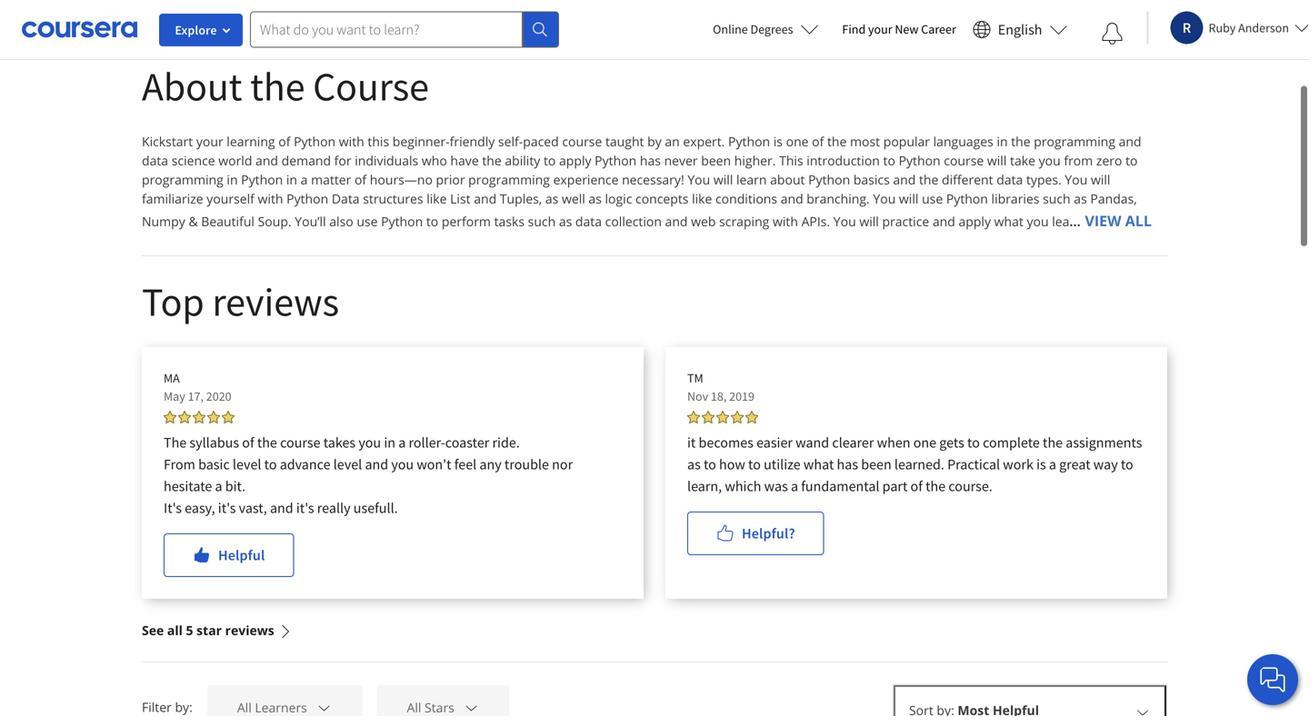 Task type: describe. For each thing, give the bounding box(es) containing it.
individuals
[[52, 9, 121, 27]]

1 like from the left
[[427, 176, 447, 194]]

learned.
[[895, 442, 945, 460]]

you left lea
[[1027, 199, 1049, 216]]

about
[[142, 47, 242, 98]]

will left learn
[[714, 157, 733, 175]]

it
[[687, 420, 696, 438]]

zero
[[1097, 138, 1122, 155]]

expert.
[[683, 119, 725, 136]]

0 vertical spatial apply
[[559, 138, 592, 155]]

of inside the syllabus of the course takes you in a roller-coaster ride. from basic level to advance level and you won't feel any trouble nor hesitate a bit. it's easy, it's vast, and it's really usefull.
[[242, 420, 254, 438]]

a left great
[[1049, 442, 1057, 460]]

and up zero
[[1119, 119, 1142, 136]]

python up higher.
[[728, 119, 770, 136]]

experience
[[553, 157, 619, 175]]

1 vertical spatial data
[[997, 157, 1023, 175]]

demand
[[282, 138, 331, 155]]

you down basics
[[873, 176, 896, 194]]

helpful?
[[742, 511, 795, 529]]

1 horizontal spatial data
[[576, 199, 602, 216]]

in right languages
[[997, 119, 1008, 136]]

view all button
[[1084, 195, 1153, 220]]

and right list
[[474, 176, 497, 194]]

star
[[197, 608, 222, 626]]

really
[[317, 486, 351, 504]]

degrees
[[751, 57, 793, 74]]

familiarize
[[142, 176, 203, 194]]

2 horizontal spatial programming
[[1034, 119, 1116, 136]]

complete
[[983, 420, 1040, 438]]

who
[[422, 138, 447, 155]]

usefull.
[[354, 486, 398, 504]]

one inside kickstart your learning of python with this beginner-friendly self-paced course taught by an expert. python is one of the most popular languages in the programming and data science world and demand for individuals who have the ability to apply python has never been higher.    this introduction to python course will take you from zero to programming in python in a matter of hours—no prior programming experience necessary! you will learn about python basics and the different data types. you will familiarize yourself with python data structures like list and tuples, as well as logic concepts like conditions and branching. you will use python libraries such as pandas, numpy & beautiful soup. you'll also use python to perform tasks such as data collection and web scraping with apis.    you will practice and apply what you lea ... view all
[[786, 119, 809, 136]]

tm nov 18, 2019
[[687, 356, 755, 391]]

an
[[665, 119, 680, 136]]

a inside kickstart your learning of python with this beginner-friendly self-paced course taught by an expert. python is one of the most popular languages in the programming and data science world and demand for individuals who have the ability to apply python has never been higher.    this introduction to python course will take you from zero to programming in python in a matter of hours—no prior programming experience necessary! you will learn about python basics and the different data types. you will familiarize yourself with python data structures like list and tuples, as well as logic concepts like conditions and branching. you will use python libraries such as pandas, numpy & beautiful soup. you'll also use python to perform tasks such as data collection and web scraping with apis.    you will practice and apply what you lea ... view all
[[301, 157, 308, 175]]

nor
[[552, 442, 573, 460]]

has inside kickstart your learning of python with this beginner-friendly self-paced course taught by an expert. python is one of the most popular languages in the programming and data science world and demand for individuals who have the ability to apply python has never been higher.    this introduction to python course will take you from zero to programming in python in a matter of hours—no prior programming experience necessary! you will learn about python basics and the different data types. you will familiarize yourself with python data structures like list and tuples, as well as logic concepts like conditions and branching. you will use python libraries such as pandas, numpy & beautiful soup. you'll also use python to perform tasks such as data collection and web scraping with apis.    you will practice and apply what you lea ... view all
[[640, 138, 661, 155]]

learners
[[255, 686, 307, 703]]

2 level from the left
[[333, 442, 362, 460]]

apis.
[[802, 199, 830, 216]]

as down experience at the left top of the page
[[589, 176, 602, 194]]

0 vertical spatial with
[[339, 119, 364, 136]]

world
[[218, 138, 252, 155]]

1 level from the left
[[233, 442, 261, 460]]

about
[[770, 157, 805, 175]]

of inside the it becomes easier wand clearer when one gets to complete the assignments as to how to utilize what has been learned. practical work is a great way to learn, which was a fundamental part of the course.
[[911, 464, 923, 482]]

filter by:
[[142, 685, 193, 702]]

you right takes
[[359, 420, 381, 438]]

will up practice
[[899, 176, 919, 194]]

which
[[725, 464, 762, 482]]

r
[[1183, 55, 1191, 73]]

find your new career link
[[833, 55, 965, 77]]

by: for filter
[[175, 685, 193, 702]]

conditions
[[716, 176, 777, 194]]

about the course
[[142, 47, 429, 98]]

and right basics
[[893, 157, 916, 175]]

python down "popular"
[[899, 138, 941, 155]]

this
[[368, 119, 389, 136]]

your for find your new career
[[868, 57, 893, 74]]

you up types.
[[1039, 138, 1061, 155]]

see all 5 star reviews button
[[142, 586, 293, 648]]

filled star image for the syllabus of the course takes you in a roller-coaster ride.
[[222, 397, 235, 410]]

to right "way"
[[1121, 442, 1134, 460]]

2 filled star image from the left
[[702, 397, 715, 410]]

the down learned.
[[926, 464, 946, 482]]

as left well
[[545, 176, 559, 194]]

2019
[[729, 375, 755, 391]]

a left bit.
[[215, 464, 222, 482]]

chat with us image
[[1258, 666, 1288, 695]]

way
[[1094, 442, 1118, 460]]

python up branching. at right top
[[808, 157, 850, 175]]

&
[[189, 199, 198, 216]]

find
[[842, 57, 866, 74]]

7 filled star image from the left
[[731, 397, 744, 410]]

take
[[1010, 138, 1036, 155]]

you down from
[[1065, 157, 1088, 175]]

businesses
[[173, 9, 240, 27]]

the left different on the top of page
[[919, 157, 939, 175]]

your for kickstart your learning of python with this beginner-friendly self-paced course taught by an expert. python is one of the most popular languages in the programming and data science world and demand for individuals who have the ability to apply python has never been higher.    this introduction to python course will take you from zero to programming in python in a matter of hours—no prior programming experience necessary! you will learn about python basics and the different data types. you will familiarize yourself with python data structures like list and tuples, as well as logic concepts like conditions and branching. you will use python libraries such as pandas, numpy & beautiful soup. you'll also use python to perform tasks such as data collection and web scraping with apis.    you will practice and apply what you lea ... view all
[[196, 119, 223, 136]]

higher.
[[734, 138, 776, 155]]

taught
[[606, 119, 644, 136]]

list
[[450, 176, 471, 194]]

universities
[[292, 9, 363, 27]]

data
[[332, 176, 360, 194]]

takes
[[323, 420, 356, 438]]

wand
[[796, 420, 829, 438]]

all inside kickstart your learning of python with this beginner-friendly self-paced course taught by an expert. python is one of the most popular languages in the programming and data science world and demand for individuals who have the ability to apply python has never been higher.    this introduction to python course will take you from zero to programming in python in a matter of hours—no prior programming experience necessary! you will learn about python basics and the different data types. you will familiarize yourself with python data structures like list and tuples, as well as logic concepts like conditions and branching. you will use python libraries such as pandas, numpy & beautiful soup. you'll also use python to perform tasks such as data collection and web scraping with apis.    you will practice and apply what you lea ... view all
[[1125, 197, 1152, 217]]

explore
[[175, 58, 217, 75]]

prior
[[436, 157, 465, 175]]

the down banner navigation
[[250, 47, 305, 98]]

for for universities
[[269, 9, 289, 27]]

hours—no
[[370, 157, 433, 175]]

2020
[[206, 375, 232, 391]]

how
[[719, 442, 745, 460]]

2 like from the left
[[692, 176, 712, 194]]

for for businesses
[[150, 9, 170, 27]]

and down about
[[781, 176, 803, 194]]

0 horizontal spatial such
[[528, 199, 556, 216]]

work
[[1003, 442, 1034, 460]]

as up ...
[[1074, 176, 1087, 194]]

and down concepts
[[665, 199, 688, 216]]

to right zero
[[1126, 138, 1138, 155]]

the up "take"
[[1011, 119, 1031, 136]]

great
[[1059, 442, 1091, 460]]

one inside the it becomes easier wand clearer when one gets to complete the assignments as to how to utilize what has been learned. practical work is a great way to learn, which was a fundamental part of the course.
[[914, 420, 937, 438]]

to left how
[[704, 442, 716, 460]]

clearer
[[832, 420, 874, 438]]

python up you'll
[[287, 176, 328, 194]]

part
[[883, 464, 908, 482]]

you down never
[[688, 157, 710, 175]]

all for all stars
[[407, 686, 421, 703]]

course.
[[949, 464, 993, 482]]

of up demand
[[278, 119, 290, 136]]

all stars button
[[377, 672, 510, 716]]

17,
[[188, 375, 204, 391]]

has inside the it becomes easier wand clearer when one gets to complete the assignments as to how to utilize what has been learned. practical work is a great way to learn, which was a fundamental part of the course.
[[837, 442, 858, 460]]

0 horizontal spatial programming
[[142, 157, 223, 175]]

bit.
[[225, 464, 246, 482]]

explore button
[[159, 50, 243, 83]]

easier
[[757, 420, 793, 438]]

filled star image for it becomes easier wand clearer when one gets to complete the assignments as to how to utilize what has been learned. practical work is a great way to learn, which was a fundamental part of the course.
[[746, 397, 758, 410]]

reviews inside button
[[225, 608, 274, 626]]

online
[[713, 57, 748, 74]]

from
[[1064, 138, 1093, 155]]

yourself
[[207, 176, 255, 194]]

6 filled star image from the left
[[717, 397, 729, 410]]

in inside the syllabus of the course takes you in a roller-coaster ride. from basic level to advance level and you won't feel any trouble nor hesitate a bit. it's easy, it's vast, and it's really usefull.
[[384, 420, 396, 438]]

for for individuals
[[29, 9, 49, 27]]

scraping
[[719, 199, 770, 216]]

from
[[164, 442, 195, 460]]

3 filled star image from the left
[[193, 397, 205, 410]]

for governments
[[392, 9, 497, 27]]

for
[[334, 138, 352, 155]]

1 vertical spatial helpful
[[993, 688, 1039, 706]]

basics
[[854, 157, 890, 175]]

trouble
[[505, 442, 549, 460]]

top
[[142, 263, 204, 313]]

1 horizontal spatial such
[[1043, 176, 1071, 194]]

all for all learners
[[237, 686, 252, 703]]

in up yourself
[[227, 157, 238, 175]]

...
[[1070, 199, 1081, 216]]

friendly
[[450, 119, 495, 136]]



Task type: vqa. For each thing, say whether or not it's contained in the screenshot.
Coursera for Business image
no



Task type: locate. For each thing, give the bounding box(es) containing it.
level down takes
[[333, 442, 362, 460]]

0 horizontal spatial filled star image
[[222, 397, 235, 410]]

all
[[167, 608, 183, 626]]

1 filled star image from the left
[[222, 397, 235, 410]]

to inside the syllabus of the course takes you in a roller-coaster ride. from basic level to advance level and you won't feel any trouble nor hesitate a bit. it's easy, it's vast, and it's really usefull.
[[264, 442, 277, 460]]

0 vertical spatial is
[[774, 119, 783, 136]]

what down wand
[[804, 442, 834, 460]]

2 for from the left
[[150, 9, 170, 27]]

to right the gets
[[968, 420, 980, 438]]

1 vertical spatial with
[[258, 176, 283, 194]]

it's down bit.
[[218, 486, 236, 504]]

been
[[701, 138, 731, 155], [861, 442, 892, 460]]

all left learners
[[237, 686, 252, 703]]

0 horizontal spatial your
[[196, 119, 223, 136]]

5 filled star image from the left
[[687, 397, 700, 410]]

1 horizontal spatial one
[[914, 420, 937, 438]]

a down demand
[[301, 157, 308, 175]]

1 horizontal spatial apply
[[959, 199, 991, 216]]

your inside kickstart your learning of python with this beginner-friendly self-paced course taught by an expert. python is one of the most popular languages in the programming and data science world and demand for individuals who have the ability to apply python has never been higher.    this introduction to python course will take you from zero to programming in python in a matter of hours—no prior programming experience necessary! you will learn about python basics and the different data types. you will familiarize yourself with python data structures like list and tuples, as well as logic concepts like conditions and branching. you will use python libraries such as pandas, numpy & beautiful soup. you'll also use python to perform tasks such as data collection and web scraping with apis.    you will practice and apply what you lea ... view all
[[196, 119, 223, 136]]

the inside the syllabus of the course takes you in a roller-coaster ride. from basic level to advance level and you won't feel any trouble nor hesitate a bit. it's easy, it's vast, and it's really usefull.
[[257, 420, 277, 438]]

lea
[[1052, 199, 1070, 216]]

1 horizontal spatial what
[[994, 199, 1024, 216]]

beautiful
[[201, 199, 255, 216]]

reviews
[[212, 263, 339, 313], [225, 608, 274, 626]]

coursera image
[[22, 51, 137, 80]]

it's
[[218, 486, 236, 504], [296, 486, 314, 504]]

helpful inside helpful button
[[218, 533, 265, 551]]

paced
[[523, 119, 559, 136]]

1 horizontal spatial course
[[562, 119, 602, 136]]

one up this
[[786, 119, 809, 136]]

been down expert.
[[701, 138, 731, 155]]

you'll
[[295, 199, 326, 216]]

1 horizontal spatial it's
[[296, 486, 314, 504]]

individuals
[[355, 138, 418, 155]]

find your new career
[[842, 57, 956, 74]]

0 horizontal spatial level
[[233, 442, 261, 460]]

has
[[640, 138, 661, 155], [837, 442, 858, 460]]

tm
[[687, 356, 703, 373]]

is inside kickstart your learning of python with this beginner-friendly self-paced course taught by an expert. python is one of the most popular languages in the programming and data science world and demand for individuals who have the ability to apply python has never been higher.    this introduction to python course will take you from zero to programming in python in a matter of hours—no prior programming experience necessary! you will learn about python basics and the different data types. you will familiarize yourself with python data structures like list and tuples, as well as logic concepts like conditions and branching. you will use python libraries such as pandas, numpy & beautiful soup. you'll also use python to perform tasks such as data collection and web scraping with apis.    you will practice and apply what you lea ... view all
[[774, 119, 783, 136]]

coaster
[[445, 420, 489, 438]]

to right how
[[748, 442, 761, 460]]

all down pandas,
[[1125, 197, 1152, 217]]

it becomes easier wand clearer when one gets to complete the assignments as to how to utilize what has been learned. practical work is a great way to learn, which was a fundamental part of the course.
[[687, 420, 1142, 482]]

python down world on the top of the page
[[241, 157, 283, 175]]

1 horizontal spatial filled star image
[[702, 397, 715, 410]]

online degrees button
[[698, 45, 833, 85]]

is inside the it becomes easier wand clearer when one gets to complete the assignments as to how to utilize what has been learned. practical work is a great way to learn, which was a fundamental part of the course.
[[1037, 442, 1046, 460]]

a right was
[[791, 464, 798, 482]]

is
[[774, 119, 783, 136], [1037, 442, 1046, 460]]

0 vertical spatial course
[[562, 119, 602, 136]]

0 vertical spatial been
[[701, 138, 731, 155]]

web
[[691, 199, 716, 216]]

one up learned.
[[914, 420, 937, 438]]

your inside find your new career link
[[868, 57, 893, 74]]

python down different on the top of page
[[946, 176, 988, 194]]

0 horizontal spatial by:
[[175, 685, 193, 702]]

reviews right star
[[225, 608, 274, 626]]

apply
[[559, 138, 592, 155], [959, 199, 991, 216]]

tuples,
[[500, 176, 542, 194]]

concepts
[[636, 176, 689, 194]]

to left perform
[[426, 199, 438, 216]]

will left "take"
[[987, 138, 1007, 155]]

helpful right most
[[993, 688, 1039, 706]]

for up what do you want to learn? text box
[[392, 9, 412, 27]]

0 horizontal spatial helpful
[[218, 533, 265, 551]]

of right the part
[[911, 464, 923, 482]]

your up 'science'
[[196, 119, 223, 136]]

1 horizontal spatial by:
[[937, 688, 955, 706]]

0 horizontal spatial use
[[357, 199, 378, 216]]

necessary!
[[622, 157, 684, 175]]

2 horizontal spatial with
[[773, 199, 798, 216]]

programming up from
[[1034, 119, 1116, 136]]

0 horizontal spatial it's
[[218, 486, 236, 504]]

level up bit.
[[233, 442, 261, 460]]

learn
[[737, 157, 767, 175]]

course inside the syllabus of the course takes you in a roller-coaster ride. from basic level to advance level and you won't feel any trouble nor hesitate a bit. it's easy, it's vast, and it's really usefull.
[[280, 420, 321, 438]]

feel
[[454, 442, 477, 460]]

in left roller-
[[384, 420, 396, 438]]

by: for sort
[[937, 688, 955, 706]]

and right practice
[[933, 199, 955, 216]]

assignments
[[1066, 420, 1142, 438]]

programming up familiarize at left top
[[142, 157, 223, 175]]

1 vertical spatial been
[[861, 442, 892, 460]]

0 vertical spatial one
[[786, 119, 809, 136]]

learning
[[227, 119, 275, 136]]

0 horizontal spatial what
[[804, 442, 834, 460]]

for businesses
[[150, 9, 240, 27]]

data down well
[[576, 199, 602, 216]]

a left roller-
[[398, 420, 406, 438]]

2 vertical spatial data
[[576, 199, 602, 216]]

to down paced
[[544, 138, 556, 155]]

2 vertical spatial with
[[773, 199, 798, 216]]

1 for from the left
[[29, 9, 49, 27]]

2 horizontal spatial course
[[944, 138, 984, 155]]

0 horizontal spatial one
[[786, 119, 809, 136]]

show notifications image
[[1102, 59, 1123, 81]]

0 horizontal spatial apply
[[559, 138, 592, 155]]

2 vertical spatial course
[[280, 420, 321, 438]]

0 vertical spatial helpful
[[218, 533, 265, 551]]

with up for at the left top
[[339, 119, 364, 136]]

for individuals
[[29, 9, 121, 27]]

1 vertical spatial course
[[944, 138, 984, 155]]

the up introduction
[[827, 119, 847, 136]]

what
[[994, 199, 1024, 216], [804, 442, 834, 460]]

kickstart your learning of python with this beginner-friendly self-paced course taught by an expert. python is one of the most popular languages in the programming and data science world and demand for individuals who have the ability to apply python has never been higher.    this introduction to python course will take you from zero to programming in python in a matter of hours—no prior programming experience necessary! you will learn about python basics and the different data types. you will familiarize yourself with python data structures like list and tuples, as well as logic concepts like conditions and branching. you will use python libraries such as pandas, numpy & beautiful soup. you'll also use python to perform tasks such as data collection and web scraping with apis.    you will practice and apply what you lea ... view all
[[142, 119, 1152, 217]]

1 horizontal spatial with
[[339, 119, 364, 136]]

2 horizontal spatial filled star image
[[746, 397, 758, 410]]

like down prior
[[427, 176, 447, 194]]

and right vast,
[[270, 486, 293, 504]]

apply up experience at the left top of the page
[[559, 138, 592, 155]]

types.
[[1027, 157, 1062, 175]]

with up soup. at top left
[[258, 176, 283, 194]]

is right work
[[1037, 442, 1046, 460]]

3 filled star image from the left
[[746, 397, 758, 410]]

1 vertical spatial one
[[914, 420, 937, 438]]

never
[[664, 138, 698, 155]]

helpful button
[[164, 520, 294, 564]]

for universities
[[269, 9, 363, 27]]

to left advance
[[264, 442, 277, 460]]

with
[[339, 119, 364, 136], [258, 176, 283, 194], [773, 199, 798, 216]]

all inside button
[[407, 686, 421, 703]]

filter
[[142, 685, 172, 702]]

what down libraries at the top of the page
[[994, 199, 1024, 216]]

0 horizontal spatial data
[[142, 138, 168, 155]]

been inside the it becomes easier wand clearer when one gets to complete the assignments as to how to utilize what has been learned. practical work is a great way to learn, which was a fundamental part of the course.
[[861, 442, 892, 460]]

data up libraries at the top of the page
[[997, 157, 1023, 175]]

course up experience at the left top of the page
[[562, 119, 602, 136]]

0 vertical spatial data
[[142, 138, 168, 155]]

1 vertical spatial use
[[357, 199, 378, 216]]

as down it
[[687, 442, 701, 460]]

for left businesses
[[150, 9, 170, 27]]

your right find
[[868, 57, 893, 74]]

with left apis.
[[773, 199, 798, 216]]

all
[[1125, 197, 1152, 217], [237, 686, 252, 703], [407, 686, 421, 703]]

this
[[779, 138, 803, 155]]

when
[[877, 420, 911, 438]]

learn,
[[687, 464, 722, 482]]

reviews down soup. at top left
[[212, 263, 339, 313]]

None search field
[[250, 48, 559, 84]]

popular
[[884, 119, 930, 136]]

your
[[868, 57, 893, 74], [196, 119, 223, 136]]

1 horizontal spatial like
[[692, 176, 712, 194]]

been down the when
[[861, 442, 892, 460]]

1 horizontal spatial been
[[861, 442, 892, 460]]

utilize
[[764, 442, 801, 460]]

for left individuals
[[29, 9, 49, 27]]

1 horizontal spatial helpful
[[993, 688, 1039, 706]]

helpful down vast,
[[218, 533, 265, 551]]

use up practice
[[922, 176, 943, 194]]

1 horizontal spatial programming
[[468, 157, 550, 175]]

becomes
[[699, 420, 754, 438]]

4 for from the left
[[392, 9, 412, 27]]

stars
[[425, 686, 455, 703]]

1 horizontal spatial is
[[1037, 442, 1046, 460]]

course down languages
[[944, 138, 984, 155]]

ability
[[505, 138, 540, 155]]

0 horizontal spatial all
[[237, 686, 252, 703]]

python down structures at top left
[[381, 199, 423, 216]]

1 horizontal spatial level
[[333, 442, 362, 460]]

of right "syllabus"
[[242, 420, 254, 438]]

2 it's from the left
[[296, 486, 314, 504]]

0 horizontal spatial with
[[258, 176, 283, 194]]

python down "taught"
[[595, 138, 637, 155]]

also
[[329, 199, 353, 216]]

1 it's from the left
[[218, 486, 236, 504]]

easy,
[[185, 486, 215, 504]]

sort
[[909, 688, 934, 706]]

0 horizontal spatial has
[[640, 138, 661, 155]]

syllabus
[[190, 420, 239, 438]]

1 vertical spatial what
[[804, 442, 834, 460]]

0 vertical spatial such
[[1043, 176, 1071, 194]]

like up web
[[692, 176, 712, 194]]

to down "popular"
[[883, 138, 896, 155]]

basic
[[198, 442, 230, 460]]

what inside kickstart your learning of python with this beginner-friendly self-paced course taught by an expert. python is one of the most popular languages in the programming and data science world and demand for individuals who have the ability to apply python has never been higher.    this introduction to python course will take you from zero to programming in python in a matter of hours—no prior programming experience necessary! you will learn about python basics and the different data types. you will familiarize yourself with python data structures like list and tuples, as well as logic concepts like conditions and branching. you will use python libraries such as pandas, numpy & beautiful soup. you'll also use python to perform tasks such as data collection and web scraping with apis.    you will practice and apply what you lea ... view all
[[994, 199, 1024, 216]]

filled star image down nov
[[702, 397, 715, 410]]

1 vertical spatial is
[[1037, 442, 1046, 460]]

2 horizontal spatial data
[[997, 157, 1023, 175]]

filled star image
[[222, 397, 235, 410], [702, 397, 715, 410], [746, 397, 758, 410]]

all inside button
[[237, 686, 252, 703]]

of up introduction
[[812, 119, 824, 136]]

advance
[[280, 442, 331, 460]]

the down self-
[[482, 138, 502, 155]]

2 horizontal spatial all
[[1125, 197, 1152, 217]]

the up great
[[1043, 420, 1063, 438]]

2 filled star image from the left
[[178, 397, 191, 410]]

of up data
[[355, 157, 367, 175]]

it's
[[164, 486, 182, 504]]

1 horizontal spatial all
[[407, 686, 421, 703]]

0 horizontal spatial been
[[701, 138, 731, 155]]

as inside the it becomes easier wand clearer when one gets to complete the assignments as to how to utilize what has been learned. practical work is a great way to learn, which was a fundamental part of the course.
[[687, 442, 701, 460]]

apply down different on the top of page
[[959, 199, 991, 216]]

1 vertical spatial apply
[[959, 199, 991, 216]]

0 vertical spatial what
[[994, 199, 1024, 216]]

and down learning
[[256, 138, 278, 155]]

0 horizontal spatial course
[[280, 420, 321, 438]]

as down well
[[559, 199, 572, 216]]

all learners button
[[207, 672, 362, 716]]

programming up tuples,
[[468, 157, 550, 175]]

1 vertical spatial has
[[837, 442, 858, 460]]

by
[[648, 119, 662, 136]]

you
[[688, 157, 710, 175], [1065, 157, 1088, 175], [873, 176, 896, 194], [834, 199, 856, 216]]

been inside kickstart your learning of python with this beginner-friendly self-paced course taught by an expert. python is one of the most popular languages in the programming and data science world and demand for individuals who have the ability to apply python has never been higher.    this introduction to python course will take you from zero to programming in python in a matter of hours—no prior programming experience necessary! you will learn about python basics and the different data types. you will familiarize yourself with python data structures like list and tuples, as well as logic concepts like conditions and branching. you will use python libraries such as pandas, numpy & beautiful soup. you'll also use python to perform tasks such as data collection and web scraping with apis.    you will practice and apply what you lea ... view all
[[701, 138, 731, 155]]

3 for from the left
[[269, 9, 289, 27]]

for for governments
[[392, 9, 412, 27]]

all left 'stars'
[[407, 686, 421, 703]]

banner navigation
[[15, 0, 512, 36]]

1 horizontal spatial has
[[837, 442, 858, 460]]

new
[[895, 57, 919, 74]]

1 horizontal spatial your
[[868, 57, 893, 74]]

course up advance
[[280, 420, 321, 438]]

1 vertical spatial your
[[196, 119, 223, 136]]

english
[[998, 57, 1042, 75]]

in down demand
[[286, 157, 297, 175]]

what inside the it becomes easier wand clearer when one gets to complete the assignments as to how to utilize what has been learned. practical work is a great way to learn, which was a fundamental part of the course.
[[804, 442, 834, 460]]

0 vertical spatial has
[[640, 138, 661, 155]]

1 vertical spatial reviews
[[225, 608, 274, 626]]

has down clearer at the bottom of the page
[[837, 442, 858, 460]]

0 horizontal spatial is
[[774, 119, 783, 136]]

18,
[[711, 375, 727, 391]]

career
[[921, 57, 956, 74]]

was
[[764, 464, 788, 482]]

0 vertical spatial use
[[922, 176, 943, 194]]

will down zero
[[1091, 157, 1111, 175]]

data down kickstart
[[142, 138, 168, 155]]

0 vertical spatial your
[[868, 57, 893, 74]]

all learners
[[237, 686, 307, 703]]

the right "syllabus"
[[257, 420, 277, 438]]

0 horizontal spatial like
[[427, 176, 447, 194]]

roller-
[[409, 420, 445, 438]]

1 horizontal spatial use
[[922, 176, 943, 194]]

numpy
[[142, 199, 185, 216]]

programming
[[1034, 119, 1116, 136], [142, 157, 223, 175], [468, 157, 550, 175]]

logic
[[605, 176, 632, 194]]

python up demand
[[294, 119, 336, 136]]

has up necessary!
[[640, 138, 661, 155]]

4 filled star image from the left
[[207, 397, 220, 410]]

collection
[[605, 199, 662, 216]]

filled star image
[[164, 397, 176, 410], [178, 397, 191, 410], [193, 397, 205, 410], [207, 397, 220, 410], [687, 397, 700, 410], [717, 397, 729, 410], [731, 397, 744, 410]]

will
[[987, 138, 1007, 155], [714, 157, 733, 175], [1091, 157, 1111, 175], [899, 176, 919, 194], [860, 199, 879, 216]]

sort by: most helpful
[[909, 688, 1039, 706]]

hesitate
[[164, 464, 212, 482]]

What do you want to learn? text field
[[250, 48, 523, 84]]

structures
[[363, 176, 423, 194]]

as
[[545, 176, 559, 194], [589, 176, 602, 194], [1074, 176, 1087, 194], [559, 199, 572, 216], [687, 442, 701, 460]]

ride.
[[492, 420, 520, 438]]

libraries
[[992, 176, 1040, 194]]

0 vertical spatial reviews
[[212, 263, 339, 313]]

you down branching. at right top
[[834, 199, 856, 216]]

1 vertical spatial such
[[528, 199, 556, 216]]

you left won't
[[391, 442, 414, 460]]

a
[[301, 157, 308, 175], [398, 420, 406, 438], [1049, 442, 1057, 460], [215, 464, 222, 482], [791, 464, 798, 482]]

will left practice
[[860, 199, 879, 216]]

the
[[164, 420, 187, 438]]

introduction
[[807, 138, 880, 155]]

1 filled star image from the left
[[164, 397, 176, 410]]

ruby anderson
[[1209, 56, 1289, 72]]

view
[[1085, 197, 1122, 217]]

and up usefull.
[[365, 442, 388, 460]]



